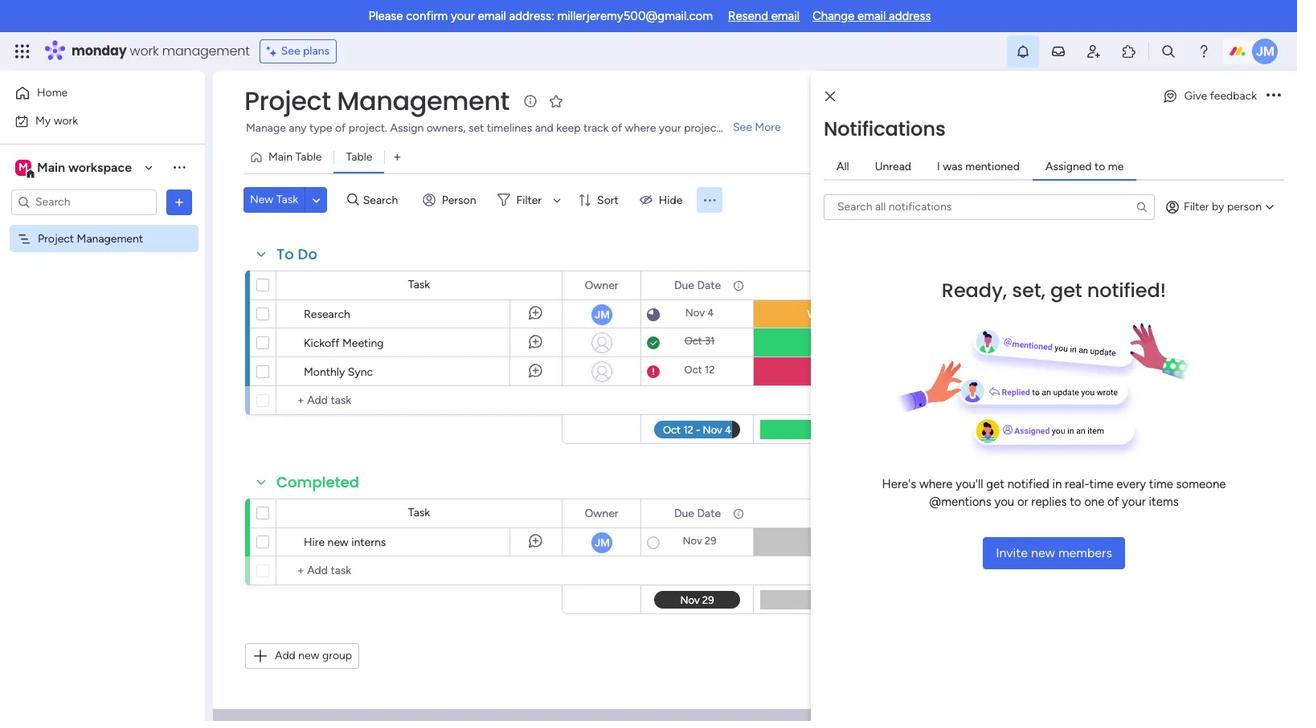 Task type: vqa. For each thing, say whether or not it's contained in the screenshot.
list box
no



Task type: describe. For each thing, give the bounding box(es) containing it.
here's
[[882, 477, 916, 491]]

new task
[[250, 193, 298, 207]]

working
[[807, 308, 849, 321]]

manage
[[246, 121, 286, 135]]

monthly sync
[[304, 366, 373, 379]]

29
[[705, 535, 716, 547]]

task for to do
[[408, 278, 430, 292]]

please confirm your email address: millerjeremy500@gmail.com
[[369, 9, 713, 23]]

not
[[811, 536, 830, 550]]

address:
[[509, 9, 554, 23]]

12
[[705, 364, 715, 376]]

add new group button
[[245, 644, 359, 669]]

nov for working
[[685, 307, 705, 319]]

to do
[[276, 244, 318, 264]]

owner field for to do
[[581, 277, 622, 295]]

started
[[833, 536, 871, 550]]

nov 4
[[685, 307, 714, 319]]

column information image
[[732, 279, 745, 292]]

more
[[755, 121, 781, 134]]

email for resend email
[[771, 9, 800, 23]]

table button
[[334, 145, 384, 170]]

you
[[994, 495, 1014, 510]]

inbox image
[[1050, 43, 1066, 59]]

0 vertical spatial management
[[337, 83, 509, 119]]

feedback
[[1210, 89, 1257, 103]]

set
[[468, 121, 484, 135]]

sync
[[348, 366, 373, 379]]

change email address link
[[813, 9, 931, 23]]

someone
[[1176, 477, 1226, 491]]

not started
[[811, 536, 871, 550]]

invite / 1
[[1183, 94, 1226, 108]]

hide button
[[633, 187, 692, 213]]

notifications image
[[1015, 43, 1031, 59]]

1
[[1221, 94, 1226, 108]]

notifications
[[824, 115, 946, 142]]

my work button
[[10, 108, 173, 134]]

hire
[[304, 536, 325, 550]]

do
[[298, 244, 318, 264]]

dropdown field for to do
[[954, 277, 1015, 295]]

see for see plans
[[281, 44, 300, 58]]

0 vertical spatial your
[[451, 9, 475, 23]]

invite for invite / 1
[[1183, 94, 1211, 108]]

To Do field
[[272, 244, 322, 265]]

email for change email address
[[857, 9, 886, 23]]

main table
[[268, 150, 322, 164]]

main table button
[[244, 145, 334, 170]]

Project Management field
[[240, 83, 513, 119]]

or
[[1017, 495, 1028, 510]]

1 time from the left
[[1089, 477, 1114, 491]]

completed
[[276, 473, 359, 493]]

add view image
[[394, 151, 401, 164]]

v2 done deadline image
[[647, 336, 660, 351]]

invite new members button
[[983, 537, 1125, 569]]

home button
[[10, 80, 173, 106]]

2 table from the left
[[346, 150, 372, 164]]

see plans
[[281, 44, 330, 58]]

due for completed
[[674, 507, 694, 520]]

owner field for completed
[[581, 505, 622, 523]]

due for to do
[[674, 278, 694, 292]]

address
[[889, 9, 931, 23]]

dapulse integrations image
[[976, 151, 988, 164]]

sort
[[597, 193, 619, 207]]

research
[[304, 308, 350, 321]]

1 horizontal spatial to
[[1095, 160, 1105, 173]]

4
[[707, 307, 714, 319]]

invite / 1 button
[[1153, 88, 1233, 114]]

mentioned
[[965, 160, 1020, 173]]

resend email
[[728, 9, 800, 23]]

task for completed
[[408, 506, 430, 520]]

0 vertical spatial project
[[244, 83, 331, 119]]

where inside here's where you'll get notified in real-time every time someone @mentions you or replies to one of your items
[[919, 477, 953, 491]]

monday work management
[[72, 42, 250, 60]]

oct 31
[[684, 335, 715, 347]]

Search field
[[359, 189, 407, 211]]

Search in workspace field
[[34, 193, 134, 211]]

every
[[1117, 477, 1146, 491]]

of inside here's where you'll get notified in real-time every time someone @mentions you or replies to one of your items
[[1108, 495, 1119, 510]]

nov 29
[[683, 535, 716, 547]]

invite new members
[[996, 545, 1112, 561]]

person
[[1227, 200, 1262, 213]]

due date for to do
[[674, 278, 721, 292]]

management inside list box
[[77, 232, 143, 246]]

and
[[535, 121, 554, 135]]

group
[[322, 649, 352, 663]]

1 horizontal spatial of
[[611, 121, 622, 135]]

oct for sync
[[684, 364, 702, 376]]

see more link
[[731, 120, 783, 136]]

workspace selection element
[[15, 158, 134, 179]]

monday
[[72, 42, 127, 60]]

my
[[35, 114, 51, 127]]

members
[[1058, 545, 1112, 561]]

new for group
[[298, 649, 319, 663]]

angle down image
[[312, 194, 320, 206]]

by
[[1212, 200, 1224, 213]]

add to favorites image
[[548, 93, 564, 109]]

filter by person
[[1184, 200, 1262, 213]]

0 vertical spatial project management
[[244, 83, 509, 119]]

dropdown for to do
[[958, 278, 1010, 292]]

change
[[813, 9, 855, 23]]

kickoff
[[304, 337, 340, 350]]

real-
[[1065, 477, 1089, 491]]

to inside here's where you'll get notified in real-time every time someone @mentions you or replies to one of your items
[[1070, 495, 1081, 510]]

add new group
[[275, 649, 352, 663]]

meeting
[[342, 337, 384, 350]]

work for monday
[[130, 42, 159, 60]]

keep
[[556, 121, 581, 135]]

invite members image
[[1086, 43, 1102, 59]]

search everything image
[[1161, 43, 1177, 59]]

invite for invite new members
[[996, 545, 1028, 561]]

assigned to me
[[1046, 160, 1124, 173]]

1 email from the left
[[478, 9, 506, 23]]

give feedback
[[1184, 89, 1257, 103]]

project.
[[349, 121, 387, 135]]

new for members
[[1031, 545, 1055, 561]]

/
[[1214, 94, 1218, 108]]

1 + add task text field from the top
[[284, 391, 555, 411]]



Task type: locate. For each thing, give the bounding box(es) containing it.
see left plans
[[281, 44, 300, 58]]

to left me on the top right of page
[[1095, 160, 1105, 173]]

1 vertical spatial due date field
[[670, 505, 725, 523]]

0 vertical spatial owner
[[585, 278, 618, 292]]

main for main table
[[268, 150, 293, 164]]

project management
[[244, 83, 509, 119], [38, 232, 143, 246]]

oct left the 31
[[684, 335, 702, 347]]

0 horizontal spatial main
[[37, 160, 65, 175]]

1 due date from the top
[[674, 278, 721, 292]]

due date up nov 4
[[674, 278, 721, 292]]

oct for meeting
[[684, 335, 702, 347]]

None search field
[[824, 194, 1155, 220]]

hire new interns
[[304, 536, 386, 550]]

2 + add task text field from the top
[[284, 562, 555, 581]]

Due Date field
[[670, 277, 725, 295], [670, 505, 725, 523]]

1 horizontal spatial get
[[1050, 277, 1082, 303]]

2 due date field from the top
[[670, 505, 725, 523]]

+ Add task text field
[[284, 391, 555, 411], [284, 562, 555, 581]]

0 vertical spatial owner field
[[581, 277, 622, 295]]

0 horizontal spatial invite
[[996, 545, 1028, 561]]

1 horizontal spatial main
[[268, 150, 293, 164]]

main inside workspace selection element
[[37, 160, 65, 175]]

date for to do
[[697, 278, 721, 292]]

where right the track
[[625, 121, 656, 135]]

0 vertical spatial + add task text field
[[284, 391, 555, 411]]

get
[[1050, 277, 1082, 303], [986, 477, 1005, 491]]

table down any
[[295, 150, 322, 164]]

1 dropdown field from the top
[[954, 277, 1015, 295]]

main down manage
[[268, 150, 293, 164]]

filter left the arrow down image
[[516, 193, 542, 207]]

owners,
[[426, 121, 466, 135]]

i was mentioned
[[937, 160, 1020, 173]]

1 vertical spatial owner field
[[581, 505, 622, 523]]

dropdown left set,
[[958, 278, 1010, 292]]

0 horizontal spatial filter
[[516, 193, 542, 207]]

table
[[295, 150, 322, 164], [346, 150, 372, 164]]

0 horizontal spatial where
[[625, 121, 656, 135]]

1 vertical spatial dropdown
[[958, 507, 1010, 520]]

your inside here's where you'll get notified in real-time every time someone @mentions you or replies to one of your items
[[1122, 495, 1146, 510]]

1 horizontal spatial new
[[328, 536, 349, 550]]

Completed field
[[272, 473, 363, 493]]

get inside here's where you'll get notified in real-time every time someone @mentions you or replies to one of your items
[[986, 477, 1005, 491]]

0 horizontal spatial email
[[478, 9, 506, 23]]

nov left the 4
[[685, 307, 705, 319]]

1 table from the left
[[295, 150, 322, 164]]

get up the you
[[986, 477, 1005, 491]]

2 time from the left
[[1149, 477, 1173, 491]]

invite down the you
[[996, 545, 1028, 561]]

due date field for to do
[[670, 277, 725, 295]]

management
[[337, 83, 509, 119], [77, 232, 143, 246]]

2 horizontal spatial new
[[1031, 545, 1055, 561]]

2 horizontal spatial your
[[1122, 495, 1146, 510]]

of
[[335, 121, 346, 135], [611, 121, 622, 135], [1108, 495, 1119, 510]]

management
[[162, 42, 250, 60]]

1 due from the top
[[674, 278, 694, 292]]

2 email from the left
[[771, 9, 800, 23]]

2 owner from the top
[[585, 507, 618, 520]]

resend
[[728, 9, 768, 23]]

1 horizontal spatial project management
[[244, 83, 509, 119]]

project management down search in workspace field
[[38, 232, 143, 246]]

menu image
[[702, 192, 718, 208]]

0 horizontal spatial table
[[295, 150, 322, 164]]

work for my
[[54, 114, 78, 127]]

2 dropdown from the top
[[958, 507, 1010, 520]]

invite inside "invite new members" button
[[996, 545, 1028, 561]]

0 vertical spatial oct
[[684, 335, 702, 347]]

plans
[[303, 44, 330, 58]]

where
[[625, 121, 656, 135], [919, 477, 953, 491]]

0 horizontal spatial work
[[54, 114, 78, 127]]

time
[[1089, 477, 1114, 491], [1149, 477, 1173, 491]]

31
[[705, 335, 715, 347]]

filter inside popup button
[[516, 193, 542, 207]]

new
[[328, 536, 349, 550], [1031, 545, 1055, 561], [298, 649, 319, 663]]

due date field up nov 29
[[670, 505, 725, 523]]

1 due date field from the top
[[670, 277, 725, 295]]

any
[[289, 121, 307, 135]]

owner for to do
[[585, 278, 618, 292]]

1 oct from the top
[[684, 335, 702, 347]]

oct
[[684, 335, 702, 347], [684, 364, 702, 376]]

due date field for completed
[[670, 505, 725, 523]]

person button
[[416, 187, 486, 213]]

time up items
[[1149, 477, 1173, 491]]

1 horizontal spatial management
[[337, 83, 509, 119]]

1 dropdown from the top
[[958, 278, 1010, 292]]

get right set,
[[1050, 277, 1082, 303]]

project management up 'project.'
[[244, 83, 509, 119]]

2 horizontal spatial email
[[857, 9, 886, 23]]

2 oct from the top
[[684, 364, 702, 376]]

your right confirm
[[451, 9, 475, 23]]

date for completed
[[697, 507, 721, 520]]

0 horizontal spatial project management
[[38, 232, 143, 246]]

filter for filter
[[516, 193, 542, 207]]

change email address
[[813, 9, 931, 23]]

0 vertical spatial get
[[1050, 277, 1082, 303]]

1 horizontal spatial table
[[346, 150, 372, 164]]

your down the every
[[1122, 495, 1146, 510]]

1 horizontal spatial project
[[244, 83, 331, 119]]

project up any
[[244, 83, 331, 119]]

project management inside project management list box
[[38, 232, 143, 246]]

0 horizontal spatial your
[[451, 9, 475, 23]]

due
[[674, 278, 694, 292], [674, 507, 694, 520]]

project
[[684, 121, 721, 135]]

owner for completed
[[585, 507, 618, 520]]

0 vertical spatial due date
[[674, 278, 721, 292]]

project inside project management list box
[[38, 232, 74, 246]]

help image
[[1196, 43, 1212, 59]]

all
[[837, 160, 849, 173]]

1 vertical spatial where
[[919, 477, 953, 491]]

work inside button
[[54, 114, 78, 127]]

see plans button
[[259, 39, 337, 63]]

filter button
[[491, 187, 567, 213]]

date up the 4
[[697, 278, 721, 292]]

apps image
[[1121, 43, 1137, 59]]

new right add in the bottom left of the page
[[298, 649, 319, 663]]

resend email link
[[728, 9, 800, 23]]

1 vertical spatial dropdown field
[[954, 505, 1015, 523]]

time up "one" on the right bottom of the page
[[1089, 477, 1114, 491]]

dropdown for completed
[[958, 507, 1010, 520]]

to down real-
[[1070, 495, 1081, 510]]

filter for filter by person
[[1184, 200, 1209, 213]]

new right hire
[[328, 536, 349, 550]]

1 vertical spatial nov
[[683, 535, 702, 547]]

items
[[1149, 495, 1179, 510]]

1 vertical spatial oct
[[684, 364, 702, 376]]

1 vertical spatial task
[[408, 278, 430, 292]]

one
[[1084, 495, 1105, 510]]

new left members
[[1031, 545, 1055, 561]]

due date for completed
[[674, 507, 721, 520]]

1 owner field from the top
[[581, 277, 622, 295]]

see
[[281, 44, 300, 58], [733, 121, 752, 134]]

2 due date from the top
[[674, 507, 721, 520]]

m
[[19, 160, 28, 174]]

1 horizontal spatial your
[[659, 121, 681, 135]]

new
[[250, 193, 273, 207]]

interns
[[351, 536, 386, 550]]

1 vertical spatial management
[[77, 232, 143, 246]]

1 horizontal spatial where
[[919, 477, 953, 491]]

work right monday on the top left
[[130, 42, 159, 60]]

integrate
[[994, 151, 1040, 164]]

jeremy miller image
[[1252, 39, 1278, 64]]

working on it
[[807, 308, 874, 321]]

dropdown field down you'll
[[954, 505, 1015, 523]]

to
[[276, 244, 294, 264]]

see inside "link"
[[733, 121, 752, 134]]

1 horizontal spatial time
[[1149, 477, 1173, 491]]

add
[[275, 649, 296, 663]]

0 vertical spatial see
[[281, 44, 300, 58]]

see inside button
[[281, 44, 300, 58]]

Search all notifications search field
[[824, 194, 1155, 220]]

you'll
[[956, 477, 983, 491]]

0 vertical spatial due
[[674, 278, 694, 292]]

see left more
[[733, 121, 752, 134]]

due up nov 29
[[674, 507, 694, 520]]

confirm
[[406, 9, 448, 23]]

2 horizontal spatial of
[[1108, 495, 1119, 510]]

0 horizontal spatial management
[[77, 232, 143, 246]]

i
[[937, 160, 940, 173]]

1 vertical spatial to
[[1070, 495, 1081, 510]]

1 vertical spatial date
[[697, 507, 721, 520]]

see for see more
[[733, 121, 752, 134]]

main for main workspace
[[37, 160, 65, 175]]

3 email from the left
[[857, 9, 886, 23]]

0 vertical spatial dropdown field
[[954, 277, 1015, 295]]

1 vertical spatial see
[[733, 121, 752, 134]]

2 vertical spatial task
[[408, 506, 430, 520]]

+ add task text field down sync
[[284, 391, 555, 411]]

0 horizontal spatial see
[[281, 44, 300, 58]]

main right workspace icon
[[37, 160, 65, 175]]

my work
[[35, 114, 78, 127]]

dropdown field for completed
[[954, 505, 1015, 523]]

filter left by
[[1184, 200, 1209, 213]]

1 owner from the top
[[585, 278, 618, 292]]

workspace options image
[[171, 159, 187, 175]]

project management list box
[[0, 222, 205, 469]]

type
[[309, 121, 332, 135]]

2 owner field from the top
[[581, 505, 622, 523]]

1 vertical spatial get
[[986, 477, 1005, 491]]

v2 search image
[[347, 191, 359, 209]]

due date up nov 29
[[674, 507, 721, 520]]

give
[[1184, 89, 1207, 103]]

your
[[451, 9, 475, 23], [659, 121, 681, 135], [1122, 495, 1146, 510]]

1 horizontal spatial work
[[130, 42, 159, 60]]

dropdown down you'll
[[958, 507, 1010, 520]]

track
[[583, 121, 609, 135]]

option
[[0, 224, 205, 227]]

where up @mentions
[[919, 477, 953, 491]]

person
[[442, 193, 476, 207]]

0 vertical spatial invite
[[1183, 94, 1211, 108]]

here's where you'll get notified in real-time every time someone @mentions you or replies to one of your items
[[882, 477, 1226, 510]]

select product image
[[14, 43, 31, 59]]

2 due from the top
[[674, 507, 694, 520]]

options image
[[1267, 91, 1281, 102]]

1 vertical spatial due date
[[674, 507, 721, 520]]

manage any type of project. assign owners, set timelines and keep track of where your project stands.
[[246, 121, 759, 135]]

nov left 29
[[683, 535, 702, 547]]

show board description image
[[521, 93, 540, 109]]

workspace
[[68, 160, 132, 175]]

new task button
[[244, 187, 305, 213]]

it
[[867, 308, 874, 321]]

ready, set, get notified!
[[942, 277, 1166, 303]]

due up nov 4
[[674, 278, 694, 292]]

main inside main table button
[[268, 150, 293, 164]]

0 horizontal spatial new
[[298, 649, 319, 663]]

please
[[369, 9, 403, 23]]

see more
[[733, 121, 781, 134]]

1 horizontal spatial email
[[771, 9, 800, 23]]

0 horizontal spatial project
[[38, 232, 74, 246]]

1 vertical spatial project
[[38, 232, 74, 246]]

email right resend
[[771, 9, 800, 23]]

1 vertical spatial your
[[659, 121, 681, 135]]

of right "one" on the right bottom of the page
[[1108, 495, 1119, 510]]

arrow down image
[[547, 190, 567, 210]]

on
[[852, 308, 864, 321]]

home
[[37, 86, 68, 100]]

notified!
[[1087, 277, 1166, 303]]

work right my
[[54, 114, 78, 127]]

nov for not
[[683, 535, 702, 547]]

1 vertical spatial + add task text field
[[284, 562, 555, 581]]

assigned
[[1046, 160, 1092, 173]]

unread
[[875, 160, 911, 173]]

0 horizontal spatial time
[[1089, 477, 1114, 491]]

project down search in workspace field
[[38, 232, 74, 246]]

date
[[697, 278, 721, 292], [697, 507, 721, 520]]

0 vertical spatial date
[[697, 278, 721, 292]]

oct left 12
[[684, 364, 702, 376]]

2 vertical spatial your
[[1122, 495, 1146, 510]]

workspace image
[[15, 159, 31, 176]]

0 vertical spatial work
[[130, 42, 159, 60]]

your left "project"
[[659, 121, 681, 135]]

main workspace
[[37, 160, 132, 175]]

0 vertical spatial nov
[[685, 307, 705, 319]]

stands.
[[723, 121, 759, 135]]

hide
[[659, 193, 683, 207]]

filter by person button
[[1158, 194, 1284, 220]]

1 vertical spatial work
[[54, 114, 78, 127]]

column information image
[[732, 508, 745, 520]]

1 vertical spatial project management
[[38, 232, 143, 246]]

0 vertical spatial task
[[276, 193, 298, 207]]

of right the track
[[611, 121, 622, 135]]

0 horizontal spatial get
[[986, 477, 1005, 491]]

0 vertical spatial where
[[625, 121, 656, 135]]

management up the assign
[[337, 83, 509, 119]]

give feedback button
[[1155, 84, 1263, 109]]

1 vertical spatial owner
[[585, 507, 618, 520]]

0 horizontal spatial to
[[1070, 495, 1081, 510]]

1 horizontal spatial see
[[733, 121, 752, 134]]

was
[[943, 160, 963, 173]]

dropdown field down search all notifications 'search box'
[[954, 277, 1015, 295]]

0 vertical spatial to
[[1095, 160, 1105, 173]]

email left address:
[[478, 9, 506, 23]]

0 vertical spatial due date field
[[670, 277, 725, 295]]

2 dropdown field from the top
[[954, 505, 1015, 523]]

1 date from the top
[[697, 278, 721, 292]]

email right change
[[857, 9, 886, 23]]

in
[[1052, 477, 1062, 491]]

millerjeremy500@gmail.com
[[557, 9, 713, 23]]

v2 overdue deadline image
[[647, 364, 660, 380]]

due date field up nov 4
[[670, 277, 725, 295]]

task inside button
[[276, 193, 298, 207]]

ready,
[[942, 277, 1007, 303]]

options image
[[171, 194, 187, 210]]

filter inside button
[[1184, 200, 1209, 213]]

invite inside invite / 1 "button"
[[1183, 94, 1211, 108]]

1 horizontal spatial invite
[[1183, 94, 1211, 108]]

search image
[[1136, 201, 1148, 213]]

1 horizontal spatial filter
[[1184, 200, 1209, 213]]

of right type
[[335, 121, 346, 135]]

assign
[[390, 121, 424, 135]]

2 date from the top
[[697, 507, 721, 520]]

date up 29
[[697, 507, 721, 520]]

management down search in workspace field
[[77, 232, 143, 246]]

+ add task text field down interns
[[284, 562, 555, 581]]

due date
[[674, 278, 721, 292], [674, 507, 721, 520]]

1 vertical spatial invite
[[996, 545, 1028, 561]]

new for interns
[[328, 536, 349, 550]]

0 vertical spatial dropdown
[[958, 278, 1010, 292]]

table down 'project.'
[[346, 150, 372, 164]]

1 vertical spatial due
[[674, 507, 694, 520]]

Dropdown field
[[954, 277, 1015, 295], [954, 505, 1015, 523]]

main
[[268, 150, 293, 164], [37, 160, 65, 175]]

invite left /
[[1183, 94, 1211, 108]]

Owner field
[[581, 277, 622, 295], [581, 505, 622, 523]]

0 horizontal spatial of
[[335, 121, 346, 135]]



